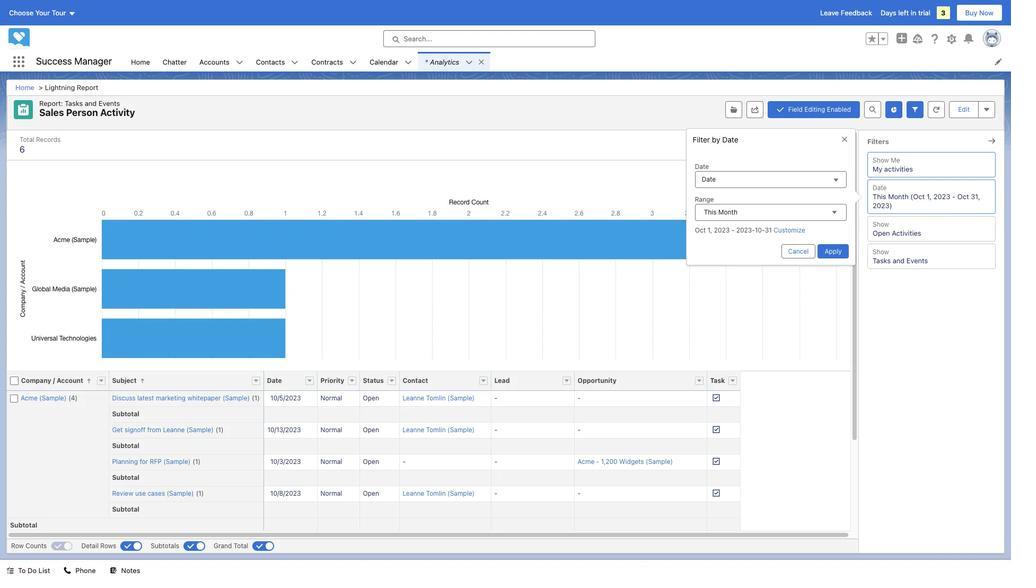 Task type: vqa. For each thing, say whether or not it's contained in the screenshot.
Start
no



Task type: describe. For each thing, give the bounding box(es) containing it.
calendar
[[370, 58, 398, 66]]

list containing home
[[125, 52, 1011, 72]]

phone button
[[57, 561, 102, 582]]

3
[[941, 8, 946, 17]]

contracts
[[312, 58, 343, 66]]

to do list button
[[0, 561, 56, 582]]

now
[[980, 8, 994, 17]]

home
[[131, 58, 150, 66]]

tour
[[52, 8, 66, 17]]

choose
[[9, 8, 33, 17]]

text default image for accounts
[[236, 59, 243, 66]]

chatter link
[[156, 52, 193, 72]]

manager
[[74, 56, 112, 67]]

in
[[911, 8, 917, 17]]

notes button
[[103, 561, 147, 582]]

to do list
[[18, 567, 50, 575]]

choose your tour
[[9, 8, 66, 17]]

success
[[36, 56, 72, 67]]

calendar link
[[363, 52, 405, 72]]

do
[[28, 567, 37, 575]]

buy now button
[[956, 4, 1003, 21]]

* analytics
[[425, 58, 459, 66]]

feedback
[[841, 8, 872, 17]]

contracts list item
[[305, 52, 363, 72]]

search... button
[[383, 30, 595, 47]]

buy
[[965, 8, 978, 17]]

notes
[[121, 567, 140, 575]]

days left in trial
[[881, 8, 931, 17]]

success manager
[[36, 56, 112, 67]]

text default image inside notes 'button'
[[110, 568, 117, 575]]



Task type: locate. For each thing, give the bounding box(es) containing it.
text default image left phone in the left of the page
[[64, 568, 71, 575]]

text default image
[[236, 59, 243, 66], [349, 59, 357, 66], [466, 59, 473, 66], [6, 568, 14, 575]]

list
[[39, 567, 50, 575]]

text default image left the *
[[405, 59, 412, 66]]

contacts
[[256, 58, 285, 66]]

text default image
[[478, 58, 485, 66], [291, 59, 299, 66], [405, 59, 412, 66], [64, 568, 71, 575], [110, 568, 117, 575]]

buy now
[[965, 8, 994, 17]]

days
[[881, 8, 897, 17]]

text default image right contracts
[[349, 59, 357, 66]]

*
[[425, 58, 428, 66]]

text default image for *
[[466, 59, 473, 66]]

group
[[866, 32, 888, 45]]

contacts link
[[250, 52, 291, 72]]

text default image right contacts
[[291, 59, 299, 66]]

accounts list item
[[193, 52, 250, 72]]

list
[[125, 52, 1011, 72]]

text default image inside contracts list item
[[349, 59, 357, 66]]

text default image down search... button
[[478, 58, 485, 66]]

text default image left to
[[6, 568, 14, 575]]

text default image inside list item
[[466, 59, 473, 66]]

home link
[[125, 52, 156, 72]]

contracts link
[[305, 52, 349, 72]]

chatter
[[163, 58, 187, 66]]

accounts link
[[193, 52, 236, 72]]

text default image right analytics
[[466, 59, 473, 66]]

text default image inside phone button
[[64, 568, 71, 575]]

leave feedback
[[820, 8, 872, 17]]

text default image inside to do list button
[[6, 568, 14, 575]]

calendar list item
[[363, 52, 419, 72]]

text default image left the notes
[[110, 568, 117, 575]]

left
[[899, 8, 909, 17]]

analytics
[[430, 58, 459, 66]]

trial
[[919, 8, 931, 17]]

your
[[35, 8, 50, 17]]

contacts list item
[[250, 52, 305, 72]]

leave feedback link
[[820, 8, 872, 17]]

text default image right the accounts on the top of page
[[236, 59, 243, 66]]

list item
[[419, 52, 490, 72]]

leave
[[820, 8, 839, 17]]

search...
[[404, 34, 432, 43]]

choose your tour button
[[8, 4, 76, 21]]

to
[[18, 567, 26, 575]]

text default image inside list item
[[478, 58, 485, 66]]

text default image inside contacts list item
[[291, 59, 299, 66]]

accounts
[[199, 58, 229, 66]]

list item containing *
[[419, 52, 490, 72]]

phone
[[76, 567, 96, 575]]

text default image inside calendar list item
[[405, 59, 412, 66]]

text default image for contracts
[[349, 59, 357, 66]]

text default image inside accounts list item
[[236, 59, 243, 66]]



